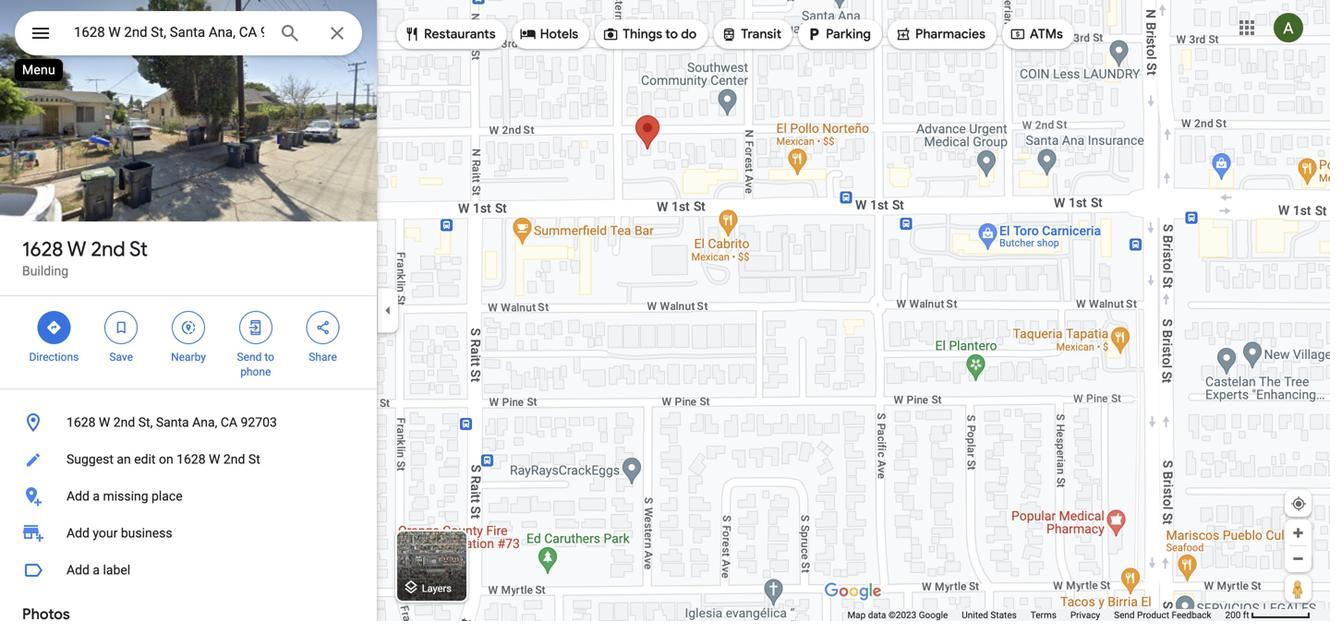Task type: vqa. For each thing, say whether or not it's contained in the screenshot.


Task type: describe. For each thing, give the bounding box(es) containing it.
directions
[[29, 351, 79, 364]]

send for send to phone
[[237, 351, 262, 364]]

nearby
[[171, 351, 206, 364]]

send for send product feedback
[[1115, 610, 1135, 621]]

map data ©2023 google
[[848, 610, 948, 621]]

st inside 1628 w 2nd st building
[[129, 237, 148, 262]]

send product feedback
[[1115, 610, 1212, 621]]


[[46, 318, 62, 338]]

edit
[[134, 452, 156, 468]]

1628 W 2nd St, Santa Ana, CA 92703 field
[[15, 11, 362, 55]]

1628 w 2nd st main content
[[0, 0, 377, 622]]

ca
[[221, 415, 238, 431]]

a for missing
[[93, 489, 100, 505]]

200 ft button
[[1226, 610, 1311, 621]]

label
[[103, 563, 130, 578]]


[[247, 318, 264, 338]]

show street view coverage image
[[1285, 576, 1312, 603]]

2nd inside suggest an edit on 1628 w 2nd st 'button'
[[224, 452, 245, 468]]

zoom in image
[[1292, 527, 1306, 541]]

 hotels
[[520, 24, 579, 44]]

w inside 'button'
[[209, 452, 220, 468]]

1628 w 2nd st, santa ana, ca 92703 button
[[0, 405, 377, 442]]

your
[[93, 526, 118, 541]]

product
[[1138, 610, 1170, 621]]

pharmacies
[[916, 26, 986, 43]]

phone
[[240, 366, 271, 379]]

states
[[991, 610, 1017, 621]]

to inside send to phone
[[265, 351, 274, 364]]

privacy
[[1071, 610, 1101, 621]]


[[113, 318, 130, 338]]

layers
[[422, 583, 452, 595]]


[[721, 24, 738, 44]]

 search field
[[15, 11, 362, 59]]

suggest an edit on 1628 w 2nd st button
[[0, 442, 377, 479]]

map
[[848, 610, 866, 621]]

missing
[[103, 489, 148, 505]]

share
[[309, 351, 337, 364]]

google
[[919, 610, 948, 621]]

2nd for st,
[[113, 415, 135, 431]]

place
[[152, 489, 183, 505]]

things
[[623, 26, 663, 43]]

google account: angela cha  
(angela.cha@adept.ai) image
[[1274, 13, 1304, 43]]

1628 inside 'button'
[[177, 452, 206, 468]]

 pharmacies
[[895, 24, 986, 44]]

privacy button
[[1071, 610, 1101, 622]]

add a missing place button
[[0, 479, 377, 516]]

1628 for st,
[[67, 415, 96, 431]]

add your business
[[67, 526, 172, 541]]

united
[[962, 610, 989, 621]]

ft
[[1244, 610, 1250, 621]]

restaurants
[[424, 26, 496, 43]]

collapse side panel image
[[378, 301, 398, 321]]

ana,
[[192, 415, 217, 431]]

united states
[[962, 610, 1017, 621]]

none field inside 1628 w 2nd st, santa ana, ca 92703 field
[[74, 21, 264, 43]]

on
[[159, 452, 173, 468]]

terms button
[[1031, 610, 1057, 622]]

st,
[[138, 415, 153, 431]]

1628 w 2nd st building
[[22, 237, 148, 279]]


[[1010, 24, 1027, 44]]

united states button
[[962, 610, 1017, 622]]

1628 w 2nd st, santa ana, ca 92703
[[67, 415, 277, 431]]

a for label
[[93, 563, 100, 578]]

add for add a missing place
[[67, 489, 90, 505]]



Task type: locate. For each thing, give the bounding box(es) containing it.
send up "phone"
[[237, 351, 262, 364]]

2 horizontal spatial 1628
[[177, 452, 206, 468]]

1 a from the top
[[93, 489, 100, 505]]

1 vertical spatial send
[[1115, 610, 1135, 621]]

0 vertical spatial 2nd
[[91, 237, 125, 262]]

2nd inside 1628 w 2nd st building
[[91, 237, 125, 262]]

data
[[868, 610, 887, 621]]

to up "phone"
[[265, 351, 274, 364]]

add left the your at bottom
[[67, 526, 90, 541]]

0 horizontal spatial 1628
[[22, 237, 63, 262]]

google maps element
[[0, 0, 1331, 622]]

save
[[109, 351, 133, 364]]

1 vertical spatial st
[[248, 452, 260, 468]]

st
[[129, 237, 148, 262], [248, 452, 260, 468]]

0 horizontal spatial to
[[265, 351, 274, 364]]

a
[[93, 489, 100, 505], [93, 563, 100, 578]]

add a missing place
[[67, 489, 183, 505]]

0 vertical spatial add
[[67, 489, 90, 505]]

w for st,
[[99, 415, 110, 431]]

footer
[[848, 610, 1226, 622]]

a inside button
[[93, 563, 100, 578]]

send
[[237, 351, 262, 364], [1115, 610, 1135, 621]]

200
[[1226, 610, 1241, 621]]

terms
[[1031, 610, 1057, 621]]

0 vertical spatial w
[[67, 237, 86, 262]]

suggest an edit on 1628 w 2nd st
[[67, 452, 260, 468]]


[[603, 24, 619, 44]]

1 horizontal spatial st
[[248, 452, 260, 468]]

0 vertical spatial send
[[237, 351, 262, 364]]

w up building
[[67, 237, 86, 262]]

building
[[22, 264, 68, 279]]

1628 inside button
[[67, 415, 96, 431]]

st down 92703
[[248, 452, 260, 468]]

send product feedback button
[[1115, 610, 1212, 622]]

 restaurants
[[404, 24, 496, 44]]

 transit
[[721, 24, 782, 44]]

show your location image
[[1291, 496, 1308, 513]]


[[180, 318, 197, 338]]

 things to do
[[603, 24, 697, 44]]

92703
[[241, 415, 277, 431]]

add a label
[[67, 563, 130, 578]]

santa
[[156, 415, 189, 431]]

0 vertical spatial st
[[129, 237, 148, 262]]

w up suggest
[[99, 415, 110, 431]]

 parking
[[806, 24, 871, 44]]

add a label button
[[0, 553, 377, 590]]

2nd
[[91, 237, 125, 262], [113, 415, 135, 431], [224, 452, 245, 468]]

w down ana,
[[209, 452, 220, 468]]

2 add from the top
[[67, 526, 90, 541]]

1 add from the top
[[67, 489, 90, 505]]

send to phone
[[237, 351, 274, 379]]

2 vertical spatial 2nd
[[224, 452, 245, 468]]

send left product
[[1115, 610, 1135, 621]]

hotels
[[540, 26, 579, 43]]

1628 for st
[[22, 237, 63, 262]]

parking
[[826, 26, 871, 43]]

1628
[[22, 237, 63, 262], [67, 415, 96, 431], [177, 452, 206, 468]]


[[806, 24, 822, 44]]

a left label
[[93, 563, 100, 578]]

to inside the  things to do
[[666, 26, 678, 43]]

1 vertical spatial 2nd
[[113, 415, 135, 431]]

footer inside google maps element
[[848, 610, 1226, 622]]

2nd inside 1628 w 2nd st, santa ana, ca 92703 button
[[113, 415, 135, 431]]

add for add a label
[[67, 563, 90, 578]]

send inside button
[[1115, 610, 1135, 621]]

add your business link
[[0, 516, 377, 553]]

do
[[681, 26, 697, 43]]

0 horizontal spatial send
[[237, 351, 262, 364]]

0 horizontal spatial st
[[129, 237, 148, 262]]

st inside 'button'
[[248, 452, 260, 468]]

w for st
[[67, 237, 86, 262]]

an
[[117, 452, 131, 468]]

0 vertical spatial 1628
[[22, 237, 63, 262]]

1 horizontal spatial 1628
[[67, 415, 96, 431]]

2 vertical spatial 1628
[[177, 452, 206, 468]]

1 vertical spatial w
[[99, 415, 110, 431]]

footer containing map data ©2023 google
[[848, 610, 1226, 622]]

send inside send to phone
[[237, 351, 262, 364]]

add left label
[[67, 563, 90, 578]]

2 vertical spatial w
[[209, 452, 220, 468]]

 button
[[15, 11, 67, 59]]

to left do
[[666, 26, 678, 43]]

1 horizontal spatial to
[[666, 26, 678, 43]]

None field
[[74, 21, 264, 43]]

1 vertical spatial to
[[265, 351, 274, 364]]

atms
[[1030, 26, 1063, 43]]

1 horizontal spatial send
[[1115, 610, 1135, 621]]

1628 inside 1628 w 2nd st building
[[22, 237, 63, 262]]

actions for 1628 w 2nd st region
[[0, 297, 377, 389]]

suggest
[[67, 452, 114, 468]]

1628 right on
[[177, 452, 206, 468]]

add inside add a missing place button
[[67, 489, 90, 505]]

0 horizontal spatial w
[[67, 237, 86, 262]]

3 add from the top
[[67, 563, 90, 578]]

add down suggest
[[67, 489, 90, 505]]

200 ft
[[1226, 610, 1250, 621]]

w inside button
[[99, 415, 110, 431]]


[[404, 24, 420, 44]]

business
[[121, 526, 172, 541]]

transit
[[741, 26, 782, 43]]

1628 up suggest
[[67, 415, 96, 431]]

 atms
[[1010, 24, 1063, 44]]

w inside 1628 w 2nd st building
[[67, 237, 86, 262]]

2nd left st,
[[113, 415, 135, 431]]

to
[[666, 26, 678, 43], [265, 351, 274, 364]]

w
[[67, 237, 86, 262], [99, 415, 110, 431], [209, 452, 220, 468]]

add
[[67, 489, 90, 505], [67, 526, 90, 541], [67, 563, 90, 578]]

©2023
[[889, 610, 917, 621]]


[[520, 24, 537, 44]]

2 vertical spatial add
[[67, 563, 90, 578]]

0 vertical spatial a
[[93, 489, 100, 505]]

2 a from the top
[[93, 563, 100, 578]]

1 vertical spatial add
[[67, 526, 90, 541]]

1628 up building
[[22, 237, 63, 262]]

a left missing
[[93, 489, 100, 505]]


[[30, 20, 52, 47]]

add for add your business
[[67, 526, 90, 541]]

2nd down ca
[[224, 452, 245, 468]]

1 vertical spatial a
[[93, 563, 100, 578]]


[[315, 318, 331, 338]]

0 vertical spatial to
[[666, 26, 678, 43]]

1 vertical spatial 1628
[[67, 415, 96, 431]]

feedback
[[1172, 610, 1212, 621]]

1 horizontal spatial w
[[99, 415, 110, 431]]

add inside 'add a label' button
[[67, 563, 90, 578]]

add inside the add your business "link"
[[67, 526, 90, 541]]

a inside button
[[93, 489, 100, 505]]

zoom out image
[[1292, 553, 1306, 566]]

2nd up 
[[91, 237, 125, 262]]

2 horizontal spatial w
[[209, 452, 220, 468]]


[[895, 24, 912, 44]]

2nd for st
[[91, 237, 125, 262]]

st up 
[[129, 237, 148, 262]]



